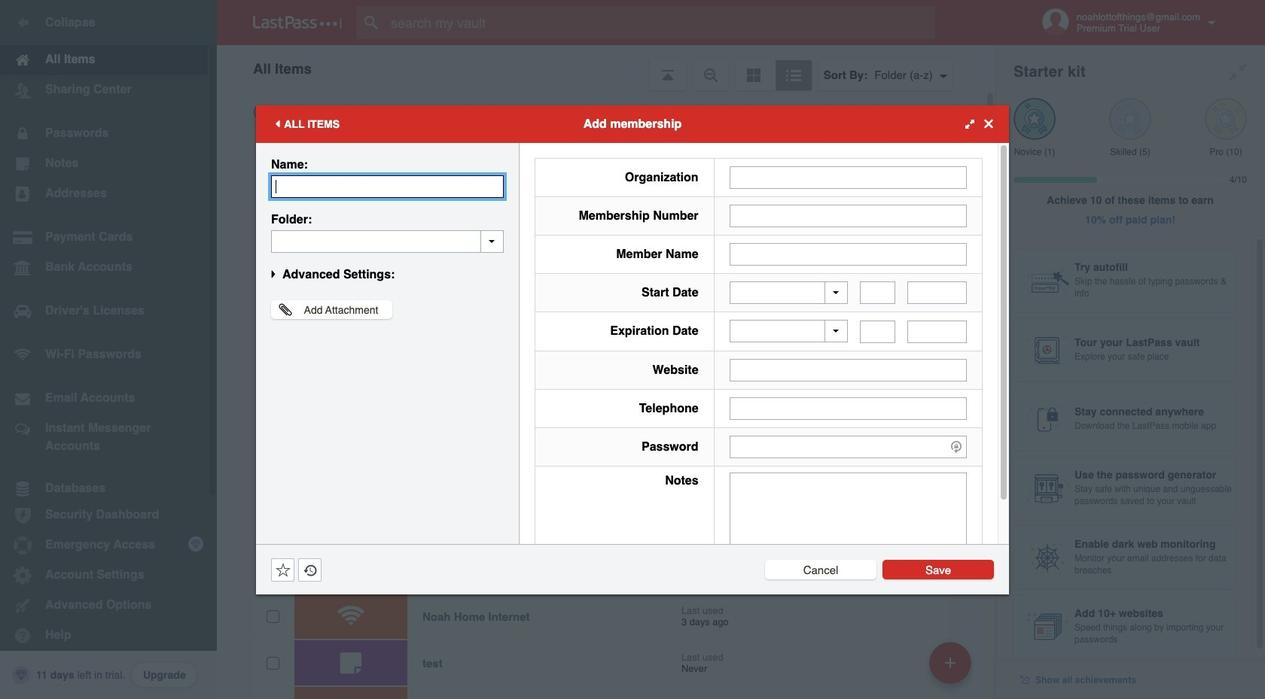 Task type: locate. For each thing, give the bounding box(es) containing it.
None text field
[[729, 243, 967, 265], [860, 282, 896, 304], [907, 282, 967, 304], [860, 320, 896, 343], [729, 243, 967, 265], [860, 282, 896, 304], [907, 282, 967, 304], [860, 320, 896, 343]]

lastpass image
[[253, 16, 342, 29]]

dialog
[[256, 105, 1009, 595]]

None password field
[[729, 436, 967, 458]]

None text field
[[729, 166, 967, 189], [271, 175, 504, 198], [729, 204, 967, 227], [271, 230, 504, 253], [907, 320, 967, 343], [729, 359, 967, 381], [729, 397, 967, 420], [729, 473, 967, 566], [729, 166, 967, 189], [271, 175, 504, 198], [729, 204, 967, 227], [271, 230, 504, 253], [907, 320, 967, 343], [729, 359, 967, 381], [729, 397, 967, 420], [729, 473, 967, 566]]



Task type: describe. For each thing, give the bounding box(es) containing it.
Search search field
[[357, 6, 959, 39]]

search my vault text field
[[357, 6, 959, 39]]

new item image
[[945, 658, 956, 668]]

vault options navigation
[[217, 45, 995, 90]]

new item navigation
[[924, 638, 980, 700]]

main navigation navigation
[[0, 0, 217, 700]]



